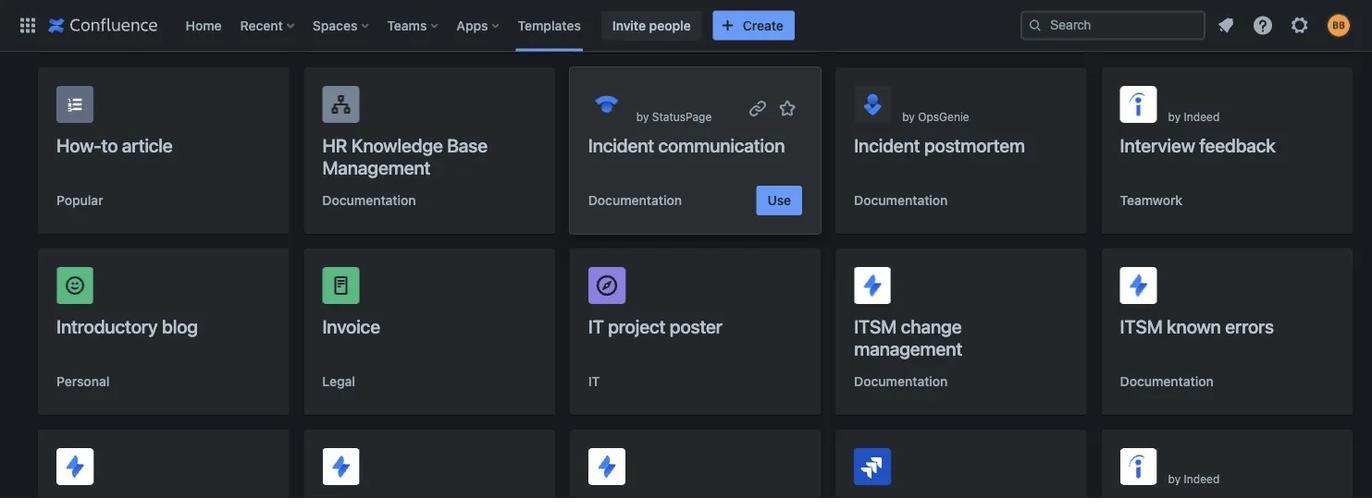 Task type: describe. For each thing, give the bounding box(es) containing it.
management
[[854, 338, 963, 360]]

errors
[[1226, 316, 1274, 337]]

by statuspage
[[637, 110, 712, 123]]

it project poster
[[588, 316, 723, 337]]

blog
[[162, 316, 198, 337]]

home link
[[180, 11, 227, 40]]

1 by indeed from the top
[[1169, 110, 1220, 123]]

templates link
[[512, 11, 587, 40]]

invite people
[[613, 18, 691, 33]]

templates
[[518, 18, 581, 33]]

personal button
[[56, 373, 110, 392]]

spaces
[[313, 18, 358, 33]]

known
[[1167, 316, 1221, 337]]

incident for incident communication
[[588, 134, 654, 156]]

communication
[[659, 134, 785, 156]]

recent button
[[235, 11, 302, 40]]

postmortem
[[925, 134, 1026, 156]]

by for postmortem
[[903, 110, 915, 123]]

it for it project poster
[[588, 316, 604, 337]]

introductory blog
[[56, 316, 198, 337]]

help icon image
[[1252, 14, 1275, 37]]

by indeed inside by indeed button
[[1169, 473, 1220, 486]]

documentation for incident postmortem
[[854, 193, 948, 208]]

how-
[[56, 134, 101, 156]]

interview
[[1120, 134, 1196, 156]]

invoice
[[322, 316, 380, 337]]

settings icon image
[[1289, 14, 1312, 37]]

by inside button
[[1169, 473, 1181, 486]]

popular
[[56, 193, 103, 208]]

itsm for itsm change management
[[854, 316, 897, 337]]

legal button
[[322, 373, 355, 392]]

itsm change management
[[854, 316, 963, 360]]

Search field
[[1021, 11, 1206, 40]]

article
[[122, 134, 173, 156]]

documentation button for itsm known errors
[[1120, 373, 1214, 392]]

change
[[901, 316, 962, 337]]

popular button
[[56, 192, 103, 210]]

base
[[447, 134, 488, 156]]

invite
[[613, 18, 646, 33]]

use
[[768, 193, 792, 208]]

introductory
[[56, 316, 158, 337]]

create button
[[713, 11, 795, 40]]

itsm for itsm known errors
[[1120, 316, 1163, 337]]

incident for incident postmortem
[[854, 134, 920, 156]]

teams button
[[382, 11, 446, 40]]

apps button
[[451, 11, 507, 40]]

poster
[[670, 316, 723, 337]]

banner containing home
[[0, 0, 1373, 52]]



Task type: vqa. For each thing, say whether or not it's contained in the screenshot.


Task type: locate. For each thing, give the bounding box(es) containing it.
indeed
[[1184, 110, 1220, 123], [1184, 473, 1220, 486]]

hr knowledge base management
[[322, 134, 488, 178]]

by opsgenie
[[903, 110, 970, 123]]

management
[[322, 156, 431, 178]]

incident down by opsgenie at right top
[[854, 134, 920, 156]]

it down it project poster
[[588, 374, 600, 390]]

by for feedback
[[1169, 110, 1181, 123]]

to
[[101, 134, 118, 156]]

how-to article
[[56, 134, 173, 156]]

confluence image
[[48, 14, 158, 37], [48, 14, 158, 37]]

use button
[[757, 186, 803, 216]]

apps
[[457, 18, 488, 33]]

share link image
[[747, 97, 769, 119]]

interview feedback
[[1120, 134, 1276, 156]]

1 vertical spatial it
[[588, 374, 600, 390]]

2 by indeed from the top
[[1169, 473, 1220, 486]]

0 vertical spatial by indeed
[[1169, 110, 1220, 123]]

documentation button for itsm change management
[[854, 373, 948, 392]]

1 indeed from the top
[[1184, 110, 1220, 123]]

incident postmortem
[[854, 134, 1026, 156]]

it for it
[[588, 374, 600, 390]]

personal
[[56, 374, 110, 390]]

banner
[[0, 0, 1373, 52]]

spaces button
[[307, 11, 376, 40]]

invite people button
[[602, 11, 702, 40]]

it button
[[588, 373, 600, 392]]

itsm up management
[[854, 316, 897, 337]]

indeed inside button
[[1184, 473, 1220, 486]]

documentation button for hr knowledge base management
[[322, 192, 416, 210]]

0 horizontal spatial incident
[[588, 134, 654, 156]]

recent
[[240, 18, 283, 33]]

home
[[186, 18, 222, 33]]

documentation for itsm known errors
[[1120, 374, 1214, 390]]

opsgenie
[[918, 110, 970, 123]]

2 itsm from the left
[[1120, 316, 1163, 337]]

2 incident from the left
[[854, 134, 920, 156]]

1 it from the top
[[588, 316, 604, 337]]

itsm known errors
[[1120, 316, 1274, 337]]

1 horizontal spatial itsm
[[1120, 316, 1163, 337]]

global element
[[11, 0, 1021, 51]]

by for communication
[[637, 110, 649, 123]]

documentation for itsm change management
[[854, 374, 948, 390]]

by
[[637, 110, 649, 123], [903, 110, 915, 123], [1169, 110, 1181, 123], [1169, 473, 1181, 486]]

1 incident from the left
[[588, 134, 654, 156]]

incident
[[588, 134, 654, 156], [854, 134, 920, 156]]

documentation
[[322, 193, 416, 208], [588, 193, 682, 208], [854, 193, 948, 208], [854, 374, 948, 390], [1120, 374, 1214, 390]]

incident down by statuspage
[[588, 134, 654, 156]]

teamwork button
[[1120, 192, 1183, 210]]

1 vertical spatial by indeed
[[1169, 473, 1220, 486]]

1 horizontal spatial incident
[[854, 134, 920, 156]]

1 itsm from the left
[[854, 316, 897, 337]]

documentation button for incident postmortem
[[854, 192, 948, 210]]

create
[[743, 18, 784, 33]]

itsm inside itsm change management
[[854, 316, 897, 337]]

search image
[[1028, 18, 1043, 33]]

teamwork
[[1120, 193, 1183, 208]]

notification icon image
[[1215, 14, 1237, 37]]

appswitcher icon image
[[17, 14, 39, 37]]

0 horizontal spatial itsm
[[854, 316, 897, 337]]

itsm left "known"
[[1120, 316, 1163, 337]]

hr
[[322, 134, 347, 156]]

0 vertical spatial it
[[588, 316, 604, 337]]

feedback
[[1200, 134, 1276, 156]]

people
[[649, 18, 691, 33]]

documentation button
[[322, 192, 416, 210], [588, 192, 682, 210], [854, 192, 948, 210], [854, 373, 948, 392], [1120, 373, 1214, 392]]

statuspage
[[652, 110, 712, 123]]

it left project
[[588, 316, 604, 337]]

1 vertical spatial indeed
[[1184, 473, 1220, 486]]

documentation for hr knowledge base management
[[322, 193, 416, 208]]

it
[[588, 316, 604, 337], [588, 374, 600, 390]]

by indeed
[[1169, 110, 1220, 123], [1169, 473, 1220, 486]]

itsm
[[854, 316, 897, 337], [1120, 316, 1163, 337]]

2 it from the top
[[588, 374, 600, 390]]

knowledge
[[351, 134, 443, 156]]

2 indeed from the top
[[1184, 473, 1220, 486]]

by indeed button
[[1102, 430, 1353, 499]]

legal
[[322, 374, 355, 390]]

teams
[[387, 18, 427, 33]]

incident communication
[[588, 134, 785, 156]]

star incident communication image
[[777, 97, 799, 119]]

project
[[608, 316, 666, 337]]

0 vertical spatial indeed
[[1184, 110, 1220, 123]]



